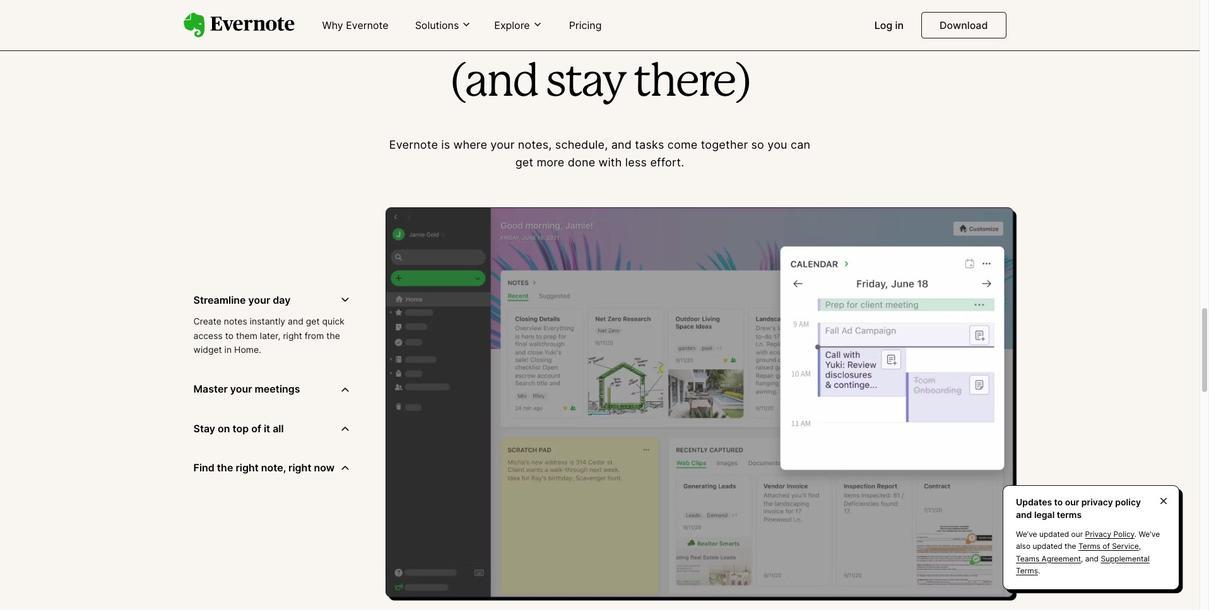 Task type: vqa. For each thing, say whether or not it's contained in the screenshot.
and
yes



Task type: locate. For each thing, give the bounding box(es) containing it.
the right find
[[217, 462, 233, 475]]

we've inside . we've also updated the
[[1139, 530, 1160, 540]]

our up the terms of service , teams agreement , and
[[1071, 530, 1083, 540]]

evernote right why
[[346, 19, 389, 32]]

it
[[264, 423, 270, 435]]

1 vertical spatial evernote
[[389, 138, 438, 151]]

terms down 'privacy'
[[1079, 542, 1101, 552]]

of down privacy policy link
[[1103, 542, 1110, 552]]

note,
[[261, 462, 286, 475]]

supplemental
[[1101, 554, 1150, 564]]

flow
[[653, 8, 741, 50]]

.
[[1135, 530, 1137, 540], [1038, 567, 1040, 576]]

the inside . we've also updated the
[[1065, 542, 1076, 552]]

to
[[225, 330, 234, 341], [1054, 497, 1063, 508]]

terms
[[1057, 510, 1082, 520]]

log
[[875, 19, 893, 32]]

and inside the terms of service , teams agreement , and
[[1085, 554, 1099, 564]]

create
[[193, 316, 221, 327]]

(and
[[451, 62, 537, 105]]

find the right note, right now
[[193, 462, 335, 475]]

get down "notes,"
[[515, 156, 533, 169]]

get inside evernote is where your notes, schedule, and tasks come together so you can get more done with less effort.
[[515, 156, 533, 169]]

terms down teams
[[1016, 567, 1038, 576]]

evernote inside evernote is where your notes, schedule, and tasks come together so you can get more done with less effort.
[[389, 138, 438, 151]]

terms
[[1079, 542, 1101, 552], [1016, 567, 1038, 576]]

0 vertical spatial .
[[1135, 530, 1137, 540]]

right
[[283, 330, 302, 341], [236, 462, 259, 475], [288, 462, 311, 475]]

of left it at left bottom
[[251, 423, 261, 435]]

policy
[[1114, 530, 1135, 540]]

of
[[251, 423, 261, 435], [1103, 542, 1110, 552]]

we've right policy
[[1139, 530, 1160, 540]]

and down day
[[288, 316, 303, 327]]

1 vertical spatial to
[[1054, 497, 1063, 508]]

meetings
[[255, 383, 300, 396]]

explore
[[494, 19, 530, 31]]

terms inside supplemental terms
[[1016, 567, 1038, 576]]

1 horizontal spatial we've
[[1139, 530, 1160, 540]]

quick
[[322, 316, 345, 327]]

1 vertical spatial updated
[[1033, 542, 1063, 552]]

create notes instantly and get quick access to them later, right from the widget in home.
[[193, 316, 345, 355]]

home.
[[234, 345, 261, 355]]

, up supplemental
[[1139, 542, 1141, 552]]

0 horizontal spatial get
[[306, 316, 320, 327]]

explore button
[[491, 18, 546, 32]]

2 vertical spatial your
[[230, 383, 252, 396]]

,
[[1139, 542, 1141, 552], [1081, 554, 1083, 564]]

0 horizontal spatial to
[[225, 330, 234, 341]]

there)
[[633, 62, 749, 105]]

1 horizontal spatial evernote
[[389, 138, 438, 151]]

in
[[536, 8, 573, 50], [895, 19, 904, 32], [224, 345, 232, 355]]

your left day
[[248, 294, 270, 307]]

1 vertical spatial .
[[1038, 567, 1040, 576]]

get up the from
[[306, 316, 320, 327]]

we've updated our privacy policy
[[1016, 530, 1135, 540]]

1 horizontal spatial in
[[536, 8, 573, 50]]

1 horizontal spatial to
[[1054, 497, 1063, 508]]

you
[[768, 138, 787, 151]]

your for meetings
[[230, 383, 252, 396]]

1 vertical spatial our
[[1071, 530, 1083, 540]]

your right master
[[230, 383, 252, 396]]

1 vertical spatial your
[[248, 294, 270, 307]]

updates to our privacy policy and legal terms
[[1016, 497, 1141, 520]]

from
[[305, 330, 324, 341]]

your
[[491, 138, 515, 151], [248, 294, 270, 307], [230, 383, 252, 396]]

we've up also
[[1016, 530, 1037, 540]]

the down we've updated our privacy policy
[[1065, 542, 1076, 552]]

1 horizontal spatial .
[[1135, 530, 1137, 540]]

the
[[581, 8, 645, 50], [326, 330, 340, 341], [217, 462, 233, 475], [1065, 542, 1076, 552]]

1 vertical spatial get
[[306, 316, 320, 327]]

1 horizontal spatial ,
[[1139, 542, 1141, 552]]

and up with
[[611, 138, 632, 151]]

0 vertical spatial get
[[515, 156, 533, 169]]

1 horizontal spatial get
[[515, 156, 533, 169]]

pricing
[[569, 19, 602, 32]]

more
[[537, 156, 564, 169]]

later,
[[260, 330, 281, 341]]

0 horizontal spatial we've
[[1016, 530, 1037, 540]]

your right where
[[491, 138, 515, 151]]

our
[[1065, 497, 1079, 508], [1071, 530, 1083, 540]]

get
[[458, 8, 528, 50]]

stay on top of it all
[[193, 423, 284, 435]]

0 vertical spatial updated
[[1039, 530, 1069, 540]]

0 vertical spatial terms
[[1079, 542, 1101, 552]]

log in
[[875, 19, 904, 32]]

terms of service link
[[1079, 542, 1139, 552]]

right left now
[[288, 462, 311, 475]]

evernote left is at the top left
[[389, 138, 438, 151]]

0 horizontal spatial ,
[[1081, 554, 1083, 564]]

0 vertical spatial evernote
[[346, 19, 389, 32]]

and inside evernote is where your notes, schedule, and tasks come together so you can get more done with less effort.
[[611, 138, 632, 151]]

to down notes
[[225, 330, 234, 341]]

updates
[[1016, 497, 1052, 508]]

widget
[[193, 345, 222, 355]]

2 horizontal spatial in
[[895, 19, 904, 32]]

and down updates
[[1016, 510, 1032, 520]]

the down quick
[[326, 330, 340, 341]]

(and stay there)
[[451, 62, 749, 105]]

2 we've from the left
[[1139, 530, 1160, 540]]

service
[[1112, 542, 1139, 552]]

. for .
[[1038, 567, 1040, 576]]

. up service in the right bottom of the page
[[1135, 530, 1137, 540]]

0 horizontal spatial .
[[1038, 567, 1040, 576]]

come
[[668, 138, 698, 151]]

streamline
[[193, 294, 246, 307]]

updated up "teams agreement" link
[[1033, 542, 1063, 552]]

updated down legal
[[1039, 530, 1069, 540]]

. down "teams agreement" link
[[1038, 567, 1040, 576]]

the up (and stay there) on the top of page
[[581, 8, 645, 50]]

0 horizontal spatial in
[[224, 345, 232, 355]]

in right "explore"
[[536, 8, 573, 50]]

our up terms
[[1065, 497, 1079, 508]]

privacy
[[1082, 497, 1113, 508]]

solutions button
[[411, 18, 475, 32]]

0 vertical spatial your
[[491, 138, 515, 151]]

effort.
[[650, 156, 684, 169]]

and
[[611, 138, 632, 151], [288, 316, 303, 327], [1016, 510, 1032, 520], [1085, 554, 1099, 564]]

to up terms
[[1054, 497, 1063, 508]]

1 vertical spatial of
[[1103, 542, 1110, 552]]

1 vertical spatial ,
[[1081, 554, 1083, 564]]

0 vertical spatial our
[[1065, 497, 1079, 508]]

evernote is where your notes, schedule, and tasks come together so you can get more done with less effort.
[[389, 138, 810, 169]]

updated
[[1039, 530, 1069, 540], [1033, 542, 1063, 552]]

our inside updates to our privacy policy and legal terms
[[1065, 497, 1079, 508]]

why evernote
[[322, 19, 389, 32]]

of inside the terms of service , teams agreement , and
[[1103, 542, 1110, 552]]

download link
[[921, 12, 1006, 38]]

0 horizontal spatial evernote
[[346, 19, 389, 32]]

done
[[568, 156, 595, 169]]

0 vertical spatial ,
[[1139, 542, 1141, 552]]

in right log
[[895, 19, 904, 32]]

evernote
[[346, 19, 389, 32], [389, 138, 438, 151]]

is
[[441, 138, 450, 151]]

right left the from
[[283, 330, 302, 341]]

supplemental terms link
[[1016, 554, 1150, 576]]

we've
[[1016, 530, 1037, 540], [1139, 530, 1160, 540]]

so
[[751, 138, 764, 151]]

0 vertical spatial of
[[251, 423, 261, 435]]

0 horizontal spatial terms
[[1016, 567, 1038, 576]]

0 horizontal spatial of
[[251, 423, 261, 435]]

get
[[515, 156, 533, 169], [306, 316, 320, 327]]

0 vertical spatial to
[[225, 330, 234, 341]]

1 horizontal spatial terms
[[1079, 542, 1101, 552]]

. inside . we've also updated the
[[1135, 530, 1137, 540]]

, down . we've also updated the
[[1081, 554, 1083, 564]]

and down . we've also updated the
[[1085, 554, 1099, 564]]

notes
[[224, 316, 247, 327]]

day
[[273, 294, 291, 307]]

master your meetings
[[193, 383, 300, 396]]

1 vertical spatial terms
[[1016, 567, 1038, 576]]

in left home.
[[224, 345, 232, 355]]

1 horizontal spatial of
[[1103, 542, 1110, 552]]

stay
[[193, 423, 215, 435]]

why
[[322, 19, 343, 32]]

teams
[[1016, 554, 1040, 564]]



Task type: describe. For each thing, give the bounding box(es) containing it.
and inside create notes instantly and get quick access to them later, right from the widget in home.
[[288, 316, 303, 327]]

terms of service , teams agreement , and
[[1016, 542, 1141, 564]]

in inside create notes instantly and get quick access to them later, right from the widget in home.
[[224, 345, 232, 355]]

less
[[625, 156, 647, 169]]

right inside create notes instantly and get quick access to them later, right from the widget in home.
[[283, 330, 302, 341]]

agreement
[[1042, 554, 1081, 564]]

on
[[218, 423, 230, 435]]

right left "note,"
[[236, 462, 259, 475]]

can
[[791, 138, 810, 151]]

in for get
[[536, 8, 573, 50]]

together
[[701, 138, 748, 151]]

streamline day image
[[385, 208, 1016, 602]]

privacy policy link
[[1085, 530, 1135, 540]]

stay
[[545, 62, 625, 105]]

get inside create notes instantly and get quick access to them later, right from the widget in home.
[[306, 316, 320, 327]]

. we've also updated the
[[1016, 530, 1160, 552]]

where
[[453, 138, 487, 151]]

access
[[193, 330, 223, 341]]

privacy
[[1085, 530, 1111, 540]]

teams agreement link
[[1016, 554, 1081, 564]]

solutions
[[415, 19, 459, 31]]

tasks
[[635, 138, 664, 151]]

the inside create notes instantly and get quick access to them later, right from the widget in home.
[[326, 330, 340, 341]]

. for . we've also updated the
[[1135, 530, 1137, 540]]

in for log
[[895, 19, 904, 32]]

instantly
[[250, 316, 285, 327]]

to inside create notes instantly and get quick access to them later, right from the widget in home.
[[225, 330, 234, 341]]

updated inside . we've also updated the
[[1033, 542, 1063, 552]]

top
[[233, 423, 249, 435]]

streamline your day
[[193, 294, 291, 307]]

to inside updates to our privacy policy and legal terms
[[1054, 497, 1063, 508]]

master
[[193, 383, 228, 396]]

download
[[940, 19, 988, 32]]

1 we've from the left
[[1016, 530, 1037, 540]]

terms inside the terms of service , teams agreement , and
[[1079, 542, 1101, 552]]

legal
[[1034, 510, 1055, 520]]

all
[[273, 423, 284, 435]]

with
[[599, 156, 622, 169]]

find
[[193, 462, 214, 475]]

notes,
[[518, 138, 552, 151]]

also
[[1016, 542, 1031, 552]]

why evernote link
[[315, 14, 396, 38]]

and inside updates to our privacy policy and legal terms
[[1016, 510, 1032, 520]]

policy
[[1115, 497, 1141, 508]]

pricing link
[[561, 14, 609, 38]]

evernote logo image
[[183, 13, 294, 38]]

schedule,
[[555, 138, 608, 151]]

log in link
[[867, 14, 911, 38]]

our for privacy
[[1065, 497, 1079, 508]]

get in the flow
[[458, 8, 741, 50]]

your inside evernote is where your notes, schedule, and tasks come together so you can get more done with less effort.
[[491, 138, 515, 151]]

our for privacy
[[1071, 530, 1083, 540]]

now
[[314, 462, 335, 475]]

them
[[236, 330, 257, 341]]

supplemental terms
[[1016, 554, 1150, 576]]

your for day
[[248, 294, 270, 307]]



